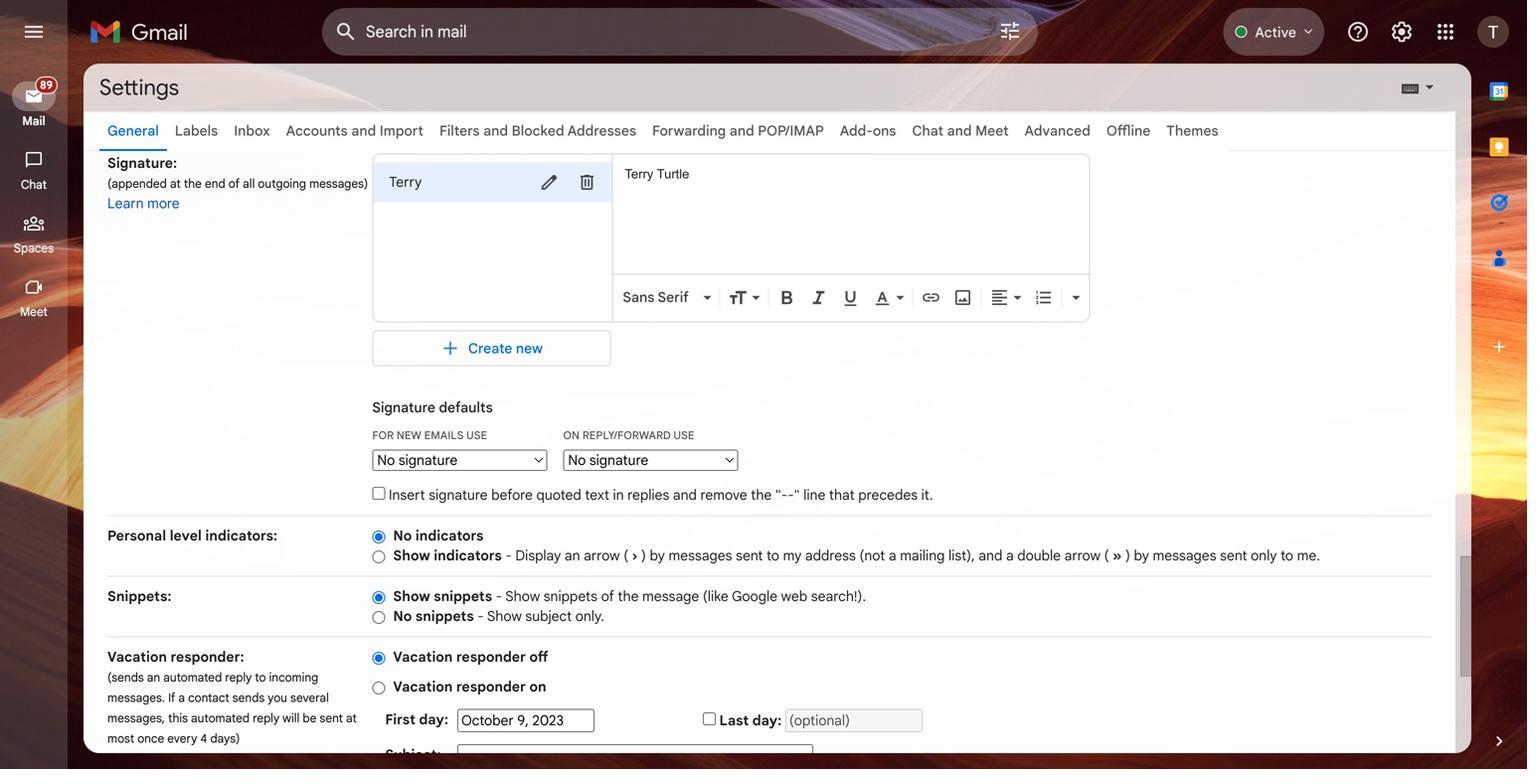 Task type: vqa. For each thing, say whether or not it's contained in the screenshot.
the bottom the Delight
no



Task type: locate. For each thing, give the bounding box(es) containing it.
1 vertical spatial chat
[[21, 178, 47, 192]]

last day:
[[720, 713, 782, 730]]

settings
[[99, 74, 179, 101]]

vacation right vacation responder off radio
[[393, 649, 453, 666]]

more down once
[[147, 750, 180, 768]]

1 vertical spatial an
[[147, 671, 160, 686]]

snippets up vacation responder off
[[416, 608, 474, 626]]

chat for chat and meet
[[912, 122, 944, 140]]

show right show indicators radio
[[393, 548, 430, 565]]

sent up google on the bottom of the page
[[736, 548, 763, 565]]

1 horizontal spatial terry
[[625, 167, 654, 182]]

responder down vacation responder off
[[456, 679, 526, 696]]

no
[[393, 528, 412, 545], [393, 608, 412, 626]]

the left end
[[184, 177, 202, 191]]

1 vertical spatial more
[[147, 750, 180, 768]]

new
[[516, 340, 543, 357]]

import
[[380, 122, 424, 140]]

0 horizontal spatial of
[[229, 177, 240, 191]]

several
[[290, 691, 329, 706]]

0 horizontal spatial at
[[170, 177, 181, 191]]

the inside signature: (appended at the end of all outgoing messages) learn more
[[184, 177, 202, 191]]

vacation for vacation responder on
[[393, 679, 453, 696]]

vacation
[[107, 649, 167, 666], [393, 649, 453, 666], [393, 679, 453, 696]]

1 horizontal spatial messages
[[1153, 548, 1217, 565]]

1 vertical spatial meet
[[20, 305, 48, 320]]

vacation responder off
[[393, 649, 549, 666]]

numbered list ‪(⌘⇧7)‬ image
[[1034, 288, 1054, 308]]

learn more link
[[107, 195, 180, 212], [107, 750, 180, 768]]

an right the display
[[565, 548, 580, 565]]

double
[[1018, 548, 1061, 565]]

chat
[[912, 122, 944, 140], [21, 178, 47, 192]]

navigation containing mail
[[0, 64, 70, 770]]

by right ›
[[650, 548, 665, 565]]

2 no from the top
[[393, 608, 412, 626]]

1 vertical spatial responder
[[456, 679, 526, 696]]

of
[[229, 177, 240, 191], [601, 588, 615, 606]]

responder up 'vacation responder on' at bottom left
[[456, 649, 526, 666]]

sent right be
[[320, 712, 343, 727]]

show right show snippets option
[[393, 588, 430, 606]]

messages right » at the right bottom of the page
[[1153, 548, 1217, 565]]

messages
[[669, 548, 733, 565], [1153, 548, 1217, 565]]

"
[[794, 487, 800, 504]]

1 vertical spatial no
[[393, 608, 412, 626]]

0 horizontal spatial sent
[[320, 712, 343, 727]]

a right if
[[178, 691, 185, 706]]

1 horizontal spatial an
[[565, 548, 580, 565]]

0 horizontal spatial the
[[184, 177, 202, 191]]

0 horizontal spatial arrow
[[584, 548, 620, 565]]

None checkbox
[[372, 487, 385, 500]]

it.
[[922, 487, 933, 504]]

more
[[147, 195, 180, 212], [147, 750, 180, 768]]

0 horizontal spatial by
[[650, 548, 665, 565]]

the left "-
[[751, 487, 772, 504]]

0 horizontal spatial an
[[147, 671, 160, 686]]

1 more from the top
[[147, 195, 180, 212]]

off
[[530, 649, 549, 666]]

messages up (like
[[669, 548, 733, 565]]

arrow left » at the right bottom of the page
[[1065, 548, 1101, 565]]

2 ) from the left
[[1126, 548, 1131, 565]]

navigation
[[0, 64, 70, 770]]

learn more link for if
[[107, 750, 180, 768]]

0 vertical spatial indicators
[[416, 528, 484, 545]]

0 vertical spatial more
[[147, 195, 180, 212]]

1 horizontal spatial reply
[[253, 712, 280, 727]]

vacation for vacation responder: (sends an automated reply to incoming messages. if a contact sends you several messages, this automated reply will be sent at most once every 4 days) learn more
[[107, 649, 167, 666]]

reply/forward
[[583, 429, 671, 443]]

0 horizontal spatial meet
[[20, 305, 48, 320]]

day: right first
[[419, 711, 449, 729]]

at right be
[[346, 712, 357, 727]]

you
[[268, 691, 287, 706]]

Signature text field
[[625, 165, 1081, 264]]

to inside vacation responder: (sends an automated reply to incoming messages. if a contact sends you several messages, this automated reply will be sent at most once every 4 days) learn more
[[255, 671, 266, 686]]

and right list), on the right bottom of the page
[[979, 548, 1003, 565]]

2 learn from the top
[[107, 750, 144, 768]]

on
[[530, 679, 547, 696]]

›
[[632, 548, 638, 565]]

2 horizontal spatial the
[[751, 487, 772, 504]]

meet down spaces heading
[[20, 305, 48, 320]]

add-ons link
[[840, 122, 897, 140]]

gmail image
[[90, 12, 198, 52]]

my
[[783, 548, 802, 565]]

1 learn more link from the top
[[107, 195, 180, 212]]

2 more from the top
[[147, 750, 180, 768]]

and right replies
[[673, 487, 697, 504]]

- up vacation responder off
[[478, 608, 484, 626]]

days)
[[210, 732, 240, 747]]

sends
[[233, 691, 265, 706]]

once
[[137, 732, 164, 747]]

an inside vacation responder: (sends an automated reply to incoming messages. if a contact sends you several messages, this automated reply will be sent at most once every 4 days) learn more
[[147, 671, 160, 686]]

and
[[351, 122, 376, 140], [483, 122, 508, 140], [730, 122, 755, 140], [948, 122, 972, 140], [673, 487, 697, 504], [979, 548, 1003, 565]]

vacation up first day:
[[393, 679, 453, 696]]

advanced search options image
[[991, 11, 1030, 51]]

( left » at the right bottom of the page
[[1105, 548, 1110, 565]]

if
[[168, 691, 175, 706]]

1 vertical spatial learn more link
[[107, 750, 180, 768]]

indicators down signature
[[416, 528, 484, 545]]

by right » at the right bottom of the page
[[1134, 548, 1150, 565]]

this
[[168, 712, 188, 727]]

support image
[[1347, 20, 1371, 44]]

of for snippets
[[601, 588, 615, 606]]

1 horizontal spatial day:
[[753, 713, 782, 730]]

1 horizontal spatial chat
[[912, 122, 944, 140]]

labels link
[[175, 122, 218, 140]]

0 horizontal spatial use
[[466, 429, 487, 443]]

chat and meet
[[912, 122, 1009, 140]]

quoted
[[537, 487, 582, 504]]

of left 'all'
[[229, 177, 240, 191]]

1 responder from the top
[[456, 649, 526, 666]]

1 vertical spatial learn
[[107, 750, 144, 768]]

filters
[[440, 122, 480, 140]]

0 vertical spatial chat
[[912, 122, 944, 140]]

chat up spaces heading
[[21, 178, 47, 192]]

inbox link
[[234, 122, 270, 140]]

use down defaults
[[466, 429, 487, 443]]

no snippets - show subject only.
[[393, 608, 605, 626]]

) right ›
[[642, 548, 646, 565]]

and for chat
[[948, 122, 972, 140]]

meet
[[976, 122, 1009, 140], [20, 305, 48, 320]]

to left me.
[[1281, 548, 1294, 565]]

2 arrow from the left
[[1065, 548, 1101, 565]]

and left 'pop/imap' at the top
[[730, 122, 755, 140]]

2 responder from the top
[[456, 679, 526, 696]]

0 vertical spatial learn more link
[[107, 195, 180, 212]]

tab list
[[1472, 64, 1528, 698]]

show indicators - display an arrow ( › ) by messages sent to my address (not a mailing list), and a double arrow ( » ) by messages sent only to me.
[[393, 548, 1321, 565]]

) right » at the right bottom of the page
[[1126, 548, 1131, 565]]

to up sends
[[255, 671, 266, 686]]

indicators for show
[[434, 548, 502, 565]]

no right no indicators radio at bottom left
[[393, 528, 412, 545]]

reply down you
[[253, 712, 280, 727]]

blocked
[[512, 122, 565, 140]]

and for accounts
[[351, 122, 376, 140]]

0 horizontal spatial to
[[255, 671, 266, 686]]

terry down import
[[389, 174, 422, 191]]

2 use from the left
[[674, 429, 695, 443]]

0 horizontal spatial a
[[178, 691, 185, 706]]

signature
[[372, 399, 436, 417]]

messages)
[[309, 177, 368, 191]]

1 no from the top
[[393, 528, 412, 545]]

0 horizontal spatial day:
[[419, 711, 449, 729]]

0 vertical spatial at
[[170, 177, 181, 191]]

0 vertical spatial of
[[229, 177, 240, 191]]

- up no snippets - show subject only.
[[496, 588, 502, 606]]

- left the display
[[506, 548, 512, 565]]

(not
[[860, 548, 886, 565]]

- for display an arrow (
[[506, 548, 512, 565]]

first day:
[[385, 711, 449, 729]]

1 use from the left
[[466, 429, 487, 443]]

snippets for show snippets of the message (like google web search!).
[[434, 588, 492, 606]]

reply up sends
[[225, 671, 252, 686]]

chat inside heading
[[21, 178, 47, 192]]

themes
[[1167, 122, 1219, 140]]

settings image
[[1391, 20, 1414, 44]]

of inside signature: (appended at the end of all outgoing messages) learn more
[[229, 177, 240, 191]]

an up "messages."
[[147, 671, 160, 686]]

main menu image
[[22, 20, 46, 44]]

new
[[397, 429, 422, 443]]

1 vertical spatial of
[[601, 588, 615, 606]]

show
[[393, 548, 430, 565], [393, 588, 430, 606], [506, 588, 540, 606], [487, 608, 522, 626]]

show left the subject
[[487, 608, 522, 626]]

1 horizontal spatial sent
[[736, 548, 763, 565]]

a left double on the bottom of page
[[1007, 548, 1014, 565]]

automated down responder:
[[163, 671, 222, 686]]

insert signature before quoted text in replies and remove the "--" line that precedes it.
[[385, 487, 933, 504]]

and right ons
[[948, 122, 972, 140]]

message
[[643, 588, 699, 606]]

learn more link down once
[[107, 750, 180, 768]]

and left import
[[351, 122, 376, 140]]

2 by from the left
[[1134, 548, 1150, 565]]

reply
[[225, 671, 252, 686], [253, 712, 280, 727]]

terry left turtle
[[625, 167, 654, 182]]

google
[[732, 588, 778, 606]]

0 horizontal spatial (
[[624, 548, 629, 565]]

insert
[[389, 487, 425, 504]]

1 by from the left
[[650, 548, 665, 565]]

search in mail image
[[328, 14, 364, 50]]

- for show snippets of the message (like google web search!).
[[496, 588, 502, 606]]

sans serif option
[[619, 288, 700, 308]]

general link
[[107, 122, 159, 140]]

learn down (appended
[[107, 195, 144, 212]]

0 vertical spatial the
[[184, 177, 202, 191]]

day: for last day:
[[753, 713, 782, 730]]

first
[[385, 711, 416, 729]]

more formatting options image
[[1067, 288, 1087, 308]]

1 horizontal spatial use
[[674, 429, 695, 443]]

0 vertical spatial an
[[565, 548, 580, 565]]

1 vertical spatial automated
[[191, 712, 250, 727]]

snippets up no snippets - show subject only.
[[434, 588, 492, 606]]

2 horizontal spatial to
[[1281, 548, 1294, 565]]

bold ‪(⌘b)‬ image
[[777, 288, 797, 308]]

use
[[466, 429, 487, 443], [674, 429, 695, 443]]

accounts and import link
[[286, 122, 424, 140]]

link ‪(⌘k)‬ image
[[921, 288, 941, 308]]

vacation inside vacation responder: (sends an automated reply to incoming messages. if a contact sends you several messages, this automated reply will be sent at most once every 4 days) learn more
[[107, 649, 167, 666]]

responder for on
[[456, 679, 526, 696]]

forwarding and pop/imap link
[[653, 122, 824, 140]]

0 vertical spatial learn
[[107, 195, 144, 212]]

meet heading
[[0, 304, 68, 320]]

1 learn from the top
[[107, 195, 144, 212]]

1 horizontal spatial at
[[346, 712, 357, 727]]

messages.
[[107, 691, 165, 706]]

for new emails use
[[372, 429, 487, 443]]

0 horizontal spatial chat
[[21, 178, 47, 192]]

outgoing
[[258, 177, 306, 191]]

chat heading
[[0, 177, 68, 193]]

automated up days)
[[191, 712, 250, 727]]

1 horizontal spatial )
[[1126, 548, 1131, 565]]

sent left the only
[[1221, 548, 1248, 565]]

a right (not
[[889, 548, 897, 565]]

forwarding
[[653, 122, 726, 140]]

1 horizontal spatial by
[[1134, 548, 1150, 565]]

No indicators radio
[[372, 530, 385, 545]]

responder for off
[[456, 649, 526, 666]]

snippets up only. on the left bottom of page
[[544, 588, 598, 606]]

terry inside signature text box
[[625, 167, 654, 182]]

more down (appended
[[147, 195, 180, 212]]

1 horizontal spatial (
[[1105, 548, 1110, 565]]

filters and blocked addresses
[[440, 122, 637, 140]]

( left ›
[[624, 548, 629, 565]]

signature
[[429, 487, 488, 504]]

select input tool image
[[1424, 80, 1436, 95]]

meet left advanced
[[976, 122, 1009, 140]]

no right 'no snippets' radio
[[393, 608, 412, 626]]

0 horizontal spatial terry
[[389, 174, 422, 191]]

chat right ons
[[912, 122, 944, 140]]

at right (appended
[[170, 177, 181, 191]]

indicators
[[416, 528, 484, 545], [434, 548, 502, 565]]

day: right last
[[753, 713, 782, 730]]

at
[[170, 177, 181, 191], [346, 712, 357, 727]]

and for filters
[[483, 122, 508, 140]]

terry for terry turtle
[[625, 167, 654, 182]]

of up only. on the left bottom of page
[[601, 588, 615, 606]]

no for no indicators
[[393, 528, 412, 545]]

2 horizontal spatial a
[[1007, 548, 1014, 565]]

to left my on the bottom of page
[[767, 548, 780, 565]]

1 horizontal spatial arrow
[[1065, 548, 1101, 565]]

0 horizontal spatial )
[[642, 548, 646, 565]]

1 horizontal spatial meet
[[976, 122, 1009, 140]]

1 horizontal spatial of
[[601, 588, 615, 606]]

arrow left ›
[[584, 548, 620, 565]]

indicators down the no indicators
[[434, 548, 502, 565]]

learn down most
[[107, 750, 144, 768]]

offline link
[[1107, 122, 1151, 140]]

1 vertical spatial indicators
[[434, 548, 502, 565]]

the down ›
[[618, 588, 639, 606]]

mail heading
[[0, 113, 68, 129]]

2 messages from the left
[[1153, 548, 1217, 565]]

arrow
[[584, 548, 620, 565], [1065, 548, 1101, 565]]

text
[[585, 487, 610, 504]]

Last day: checkbox
[[703, 713, 716, 726]]

vacation up (sends
[[107, 649, 167, 666]]

0 vertical spatial no
[[393, 528, 412, 545]]

underline ‪(⌘u)‬ image
[[841, 289, 861, 309]]

0 vertical spatial reply
[[225, 671, 252, 686]]

every
[[167, 732, 197, 747]]

1 vertical spatial at
[[346, 712, 357, 727]]

0 horizontal spatial messages
[[669, 548, 733, 565]]

First day: text field
[[458, 710, 595, 733]]

day:
[[419, 711, 449, 729], [753, 713, 782, 730]]

addresses
[[568, 122, 637, 140]]

2 vertical spatial the
[[618, 588, 639, 606]]

automated
[[163, 671, 222, 686], [191, 712, 250, 727]]

Subject text field
[[458, 745, 814, 768]]

messages,
[[107, 712, 165, 727]]

learn inside signature: (appended at the end of all outgoing messages) learn more
[[107, 195, 144, 212]]

advanced
[[1025, 122, 1091, 140]]

an
[[565, 548, 580, 565], [147, 671, 160, 686]]

and right filters
[[483, 122, 508, 140]]

learn more link down (appended
[[107, 195, 180, 212]]

responder:
[[171, 649, 244, 666]]

2 learn more link from the top
[[107, 750, 180, 768]]

0 vertical spatial responder
[[456, 649, 526, 666]]

use right reply/forward
[[674, 429, 695, 443]]



Task type: describe. For each thing, give the bounding box(es) containing it.
general
[[107, 122, 159, 140]]

show up no snippets - show subject only.
[[506, 588, 540, 606]]

replies
[[628, 487, 670, 504]]

level
[[170, 528, 202, 545]]

at inside signature: (appended at the end of all outgoing messages) learn more
[[170, 177, 181, 191]]

Vacation responder off radio
[[372, 651, 385, 666]]

formatting options toolbar
[[617, 287, 1089, 309]]

last
[[720, 713, 749, 730]]

more inside vacation responder: (sends an automated reply to incoming messages. if a contact sends you several messages, this automated reply will be sent at most once every 4 days) learn more
[[147, 750, 180, 768]]

in
[[613, 487, 624, 504]]

sans serif
[[623, 289, 689, 306]]

1 ) from the left
[[642, 548, 646, 565]]

themes link
[[1167, 122, 1219, 140]]

of for end
[[229, 177, 240, 191]]

filters and blocked addresses link
[[440, 122, 637, 140]]

precedes
[[859, 487, 918, 504]]

Last day: text field
[[786, 710, 923, 733]]

signature: (appended at the end of all outgoing messages) learn more
[[107, 155, 368, 212]]

mailing
[[900, 548, 945, 565]]

sent inside vacation responder: (sends an automated reply to incoming messages. if a contact sends you several messages, this automated reply will be sent at most once every 4 days) learn more
[[320, 712, 343, 727]]

0 horizontal spatial reply
[[225, 671, 252, 686]]

1 horizontal spatial the
[[618, 588, 639, 606]]

subject
[[526, 608, 572, 626]]

accounts and import
[[286, 122, 424, 140]]

terry turtle
[[625, 167, 690, 182]]

on reply/forward use
[[563, 429, 695, 443]]

1 horizontal spatial a
[[889, 548, 897, 565]]

search!).
[[811, 588, 866, 606]]

1 vertical spatial reply
[[253, 712, 280, 727]]

turtle
[[657, 167, 690, 182]]

defaults
[[439, 399, 493, 417]]

accounts
[[286, 122, 348, 140]]

a inside vacation responder: (sends an automated reply to incoming messages. if a contact sends you several messages, this automated reply will be sent at most once every 4 days) learn more
[[178, 691, 185, 706]]

that
[[829, 487, 855, 504]]

display
[[516, 548, 561, 565]]

learn inside vacation responder: (sends an automated reply to incoming messages. if a contact sends you several messages, this automated reply will be sent at most once every 4 days) learn more
[[107, 750, 144, 768]]

emails
[[424, 429, 464, 443]]

1 messages from the left
[[669, 548, 733, 565]]

1 arrow from the left
[[584, 548, 620, 565]]

only
[[1251, 548, 1278, 565]]

labels
[[175, 122, 218, 140]]

most
[[107, 732, 134, 747]]

1 vertical spatial the
[[751, 487, 772, 504]]

before
[[491, 487, 533, 504]]

forwarding and pop/imap
[[653, 122, 824, 140]]

learn more link for learn
[[107, 195, 180, 212]]

spaces
[[14, 241, 54, 256]]

add-ons
[[840, 122, 897, 140]]

for
[[372, 429, 394, 443]]

end
[[205, 177, 226, 191]]

incoming
[[269, 671, 318, 686]]

indicators:
[[205, 528, 278, 545]]

no for no snippets - show subject only.
[[393, 608, 412, 626]]

1 horizontal spatial to
[[767, 548, 780, 565]]

be
[[303, 712, 317, 727]]

create new button
[[372, 331, 611, 367]]

web
[[781, 588, 808, 606]]

89 link
[[12, 77, 58, 111]]

more inside signature: (appended at the end of all outgoing messages) learn more
[[147, 195, 180, 212]]

add-
[[840, 122, 873, 140]]

chat for chat
[[21, 178, 47, 192]]

- left line
[[788, 487, 794, 504]]

(like
[[703, 588, 729, 606]]

create
[[468, 340, 513, 357]]

subject:
[[385, 747, 441, 764]]

0 vertical spatial automated
[[163, 671, 222, 686]]

2 ( from the left
[[1105, 548, 1110, 565]]

89
[[40, 79, 53, 92]]

snippets:
[[107, 588, 172, 606]]

Show indicators radio
[[372, 550, 385, 565]]

0 vertical spatial meet
[[976, 122, 1009, 140]]

- for show subject only.
[[478, 608, 484, 626]]

will
[[283, 712, 300, 727]]

sans
[[623, 289, 655, 306]]

at inside vacation responder: (sends an automated reply to incoming messages. if a contact sends you several messages, this automated reply will be sent at most once every 4 days) learn more
[[346, 712, 357, 727]]

(sends
[[107, 671, 144, 686]]

vacation responder: (sends an automated reply to incoming messages. if a contact sends you several messages, this automated reply will be sent at most once every 4 days) learn more
[[107, 649, 357, 768]]

and for forwarding
[[730, 122, 755, 140]]

Show snippets radio
[[372, 591, 385, 606]]

inbox
[[234, 122, 270, 140]]

vacation for vacation responder off
[[393, 649, 453, 666]]

terry for terry
[[389, 174, 422, 191]]

on
[[563, 429, 580, 443]]

italic ‪(⌘i)‬ image
[[809, 288, 829, 308]]

address
[[806, 548, 856, 565]]

show snippets - show snippets of the message (like google web search!).
[[393, 588, 866, 606]]

pop/imap
[[758, 122, 824, 140]]

Vacation responder on radio
[[372, 681, 385, 696]]

spaces heading
[[0, 241, 68, 257]]

chat and meet link
[[912, 122, 1009, 140]]

2 horizontal spatial sent
[[1221, 548, 1248, 565]]

indicators for no
[[416, 528, 484, 545]]

Search in mail search field
[[322, 8, 1038, 56]]

list),
[[949, 548, 975, 565]]

Search in mail text field
[[366, 22, 943, 42]]

ons
[[873, 122, 897, 140]]

No snippets radio
[[372, 611, 385, 625]]

signature defaults
[[372, 399, 493, 417]]

1 ( from the left
[[624, 548, 629, 565]]

4
[[200, 732, 207, 747]]

signature:
[[107, 155, 177, 172]]

snippets for show subject only.
[[416, 608, 474, 626]]

personal level indicators:
[[107, 528, 278, 545]]

me.
[[1298, 548, 1321, 565]]

day: for first day:
[[419, 711, 449, 729]]

insert image image
[[953, 288, 973, 308]]

meet inside heading
[[20, 305, 48, 320]]

offline
[[1107, 122, 1151, 140]]

only.
[[576, 608, 605, 626]]

line
[[804, 487, 826, 504]]

»
[[1113, 548, 1122, 565]]

serif
[[658, 289, 689, 306]]

"-
[[776, 487, 788, 504]]



